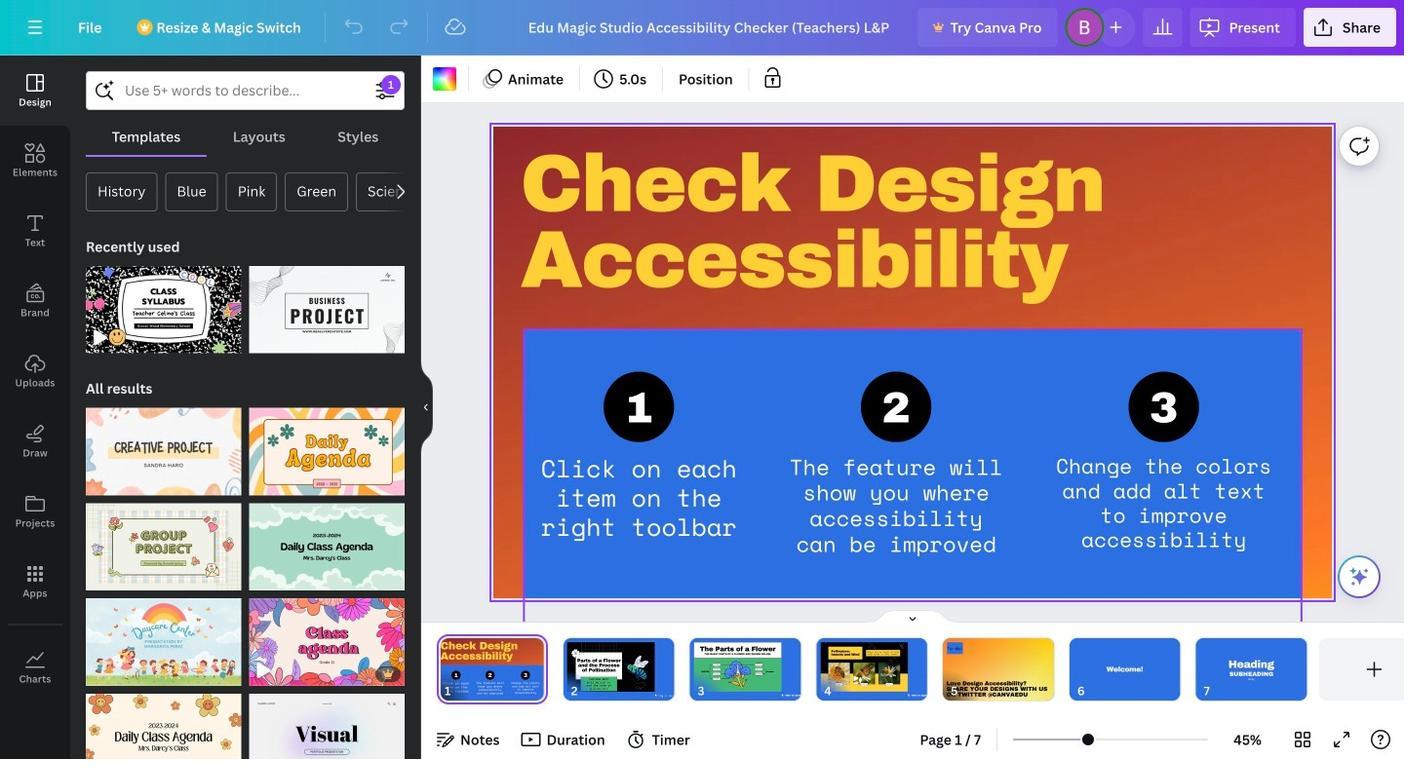 Task type: vqa. For each thing, say whether or not it's contained in the screenshot.
resources to the right
no



Task type: locate. For each thing, give the bounding box(es) containing it.
grey minimalist business project presentation group
[[249, 255, 405, 354]]

colorful scrapbook nostalgia class syllabus blank education presentation group
[[86, 255, 241, 354]]

orange groovy retro daily agenda presentation group
[[249, 397, 405, 496]]

main menu bar
[[0, 0, 1405, 56]]

canva assistant image
[[1348, 566, 1372, 589]]

hide image
[[420, 361, 433, 455]]

Design title text field
[[513, 8, 911, 47]]

hide pages image
[[866, 610, 960, 625]]

side panel tab list
[[0, 56, 70, 703]]

orange and yellow retro flower power daily class agenda template group
[[86, 683, 241, 760]]

gradient minimal portfolio proposal presentation group
[[249, 683, 405, 760]]

Page title text field
[[459, 682, 467, 701]]



Task type: describe. For each thing, give the bounding box(es) containing it.
Use 5+ words to describe... search field
[[125, 72, 366, 109]]

Zoom button
[[1217, 725, 1280, 756]]

colorful watercolor creative project presentation group
[[86, 397, 241, 496]]

no colour image
[[433, 67, 457, 91]]

green colorful cute aesthetic group project presentation group
[[86, 492, 241, 591]]

page 1 image
[[437, 639, 548, 701]]

colorful floral illustrative class agenda presentation group
[[249, 587, 405, 687]]

multicolor clouds daily class agenda template group
[[249, 492, 405, 591]]

blue green colorful daycare center presentation group
[[86, 587, 241, 687]]



